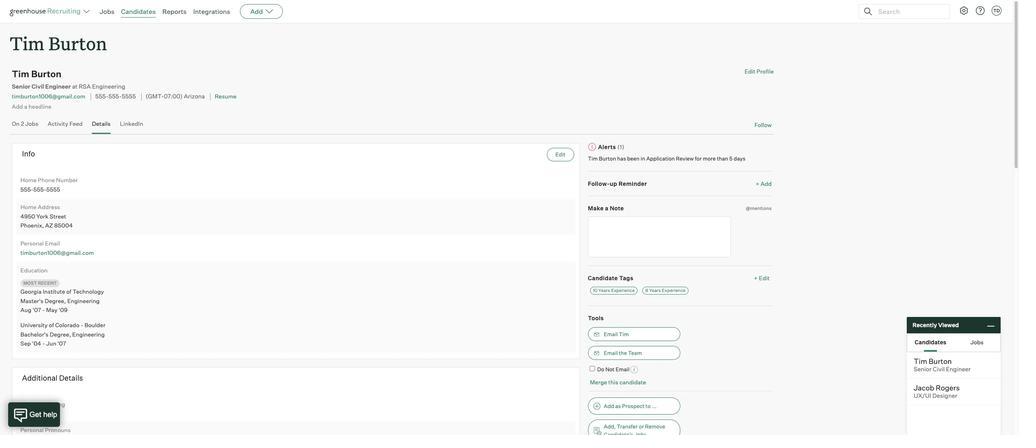 Task type: vqa. For each thing, say whether or not it's contained in the screenshot.
bulk import link
no



Task type: locate. For each thing, give the bounding box(es) containing it.
0 vertical spatial personal
[[20, 240, 44, 247]]

email the team
[[604, 349, 643, 356]]

reports link
[[162, 7, 187, 16]]

in
[[641, 155, 646, 162]]

1 personal from the top
[[20, 240, 44, 247]]

0 vertical spatial a
[[24, 103, 27, 110]]

0 horizontal spatial experience
[[612, 288, 635, 293]]

0 horizontal spatial edit
[[556, 151, 566, 157]]

555- up "linkedin" in the top left of the page
[[109, 93, 122, 100]]

burton for tim burton senior civil engineer
[[930, 357, 953, 366]]

0 vertical spatial details
[[92, 120, 111, 127]]

burton up 'tim burton senior civil engineer at rsa engineering'
[[48, 31, 107, 55]]

on 2 jobs link
[[12, 120, 38, 132]]

activity
[[48, 120, 68, 127]]

senior inside 'tim burton senior civil engineer at rsa engineering'
[[12, 83, 30, 90]]

degree inside "most recent georgia institute of technology master's degree , engineering aug '07 - may '09"
[[45, 297, 64, 304]]

candidate's
[[604, 431, 634, 435]]

add inside popup button
[[250, 7, 263, 16]]

Search text field
[[877, 6, 943, 17]]

phone
[[38, 176, 55, 183]]

-
[[42, 306, 45, 313], [81, 322, 83, 329], [42, 340, 45, 347], [20, 410, 23, 417], [23, 410, 26, 417]]

0 horizontal spatial civil
[[32, 83, 44, 90]]

1 horizontal spatial civil
[[934, 366, 946, 373]]

engineer
[[45, 83, 71, 90], [947, 366, 972, 373]]

555- up 4950
[[20, 186, 33, 193]]

+ add
[[756, 180, 772, 187]]

0 horizontal spatial a
[[24, 103, 27, 110]]

add inside button
[[604, 403, 615, 409]]

0 vertical spatial civil
[[32, 83, 44, 90]]

education
[[20, 267, 48, 274]]

1 horizontal spatial edit
[[745, 68, 756, 75]]

1 vertical spatial 5555
[[46, 186, 60, 193]]

a left headline
[[24, 103, 27, 110]]

1 vertical spatial personal
[[20, 427, 44, 434]]

email down "az"
[[45, 240, 60, 247]]

details right feed
[[92, 120, 111, 127]]

+
[[756, 180, 760, 187], [755, 274, 758, 281]]

0 vertical spatial engineering
[[92, 83, 125, 90]]

home inside home phone number 555-555-5555
[[20, 176, 37, 183]]

1 vertical spatial edit
[[556, 151, 566, 157]]

2 years from the left
[[650, 288, 661, 293]]

tim for tim burton
[[10, 31, 44, 55]]

'07
[[33, 306, 41, 313], [58, 340, 66, 347]]

1 vertical spatial of
[[49, 322, 54, 329]]

edit profile link
[[745, 68, 774, 75]]

degree down colorado
[[50, 331, 69, 338]]

recently viewed
[[913, 322, 960, 329]]

burton up the rogers
[[930, 357, 953, 366]]

5555 down phone at top
[[46, 186, 60, 193]]

senior for tim burton senior civil engineer at rsa engineering
[[12, 83, 30, 90]]

- inside "most recent georgia institute of technology master's degree , engineering aug '07 - may '09"
[[42, 306, 45, 313]]

a
[[24, 103, 27, 110], [606, 205, 609, 212]]

details
[[92, 120, 111, 127], [59, 373, 83, 382]]

details right additional
[[59, 373, 83, 382]]

pronouns
[[45, 427, 71, 434]]

1 vertical spatial home
[[20, 204, 37, 210]]

timburton1006@gmail.com down 85004
[[20, 249, 94, 256]]

candidates inside tab list
[[915, 338, 947, 345]]

2 personal from the top
[[20, 427, 44, 434]]

home inside home address 4950 york street phoenix, az 85004
[[20, 204, 37, 210]]

burton down tim burton
[[31, 68, 61, 79]]

0 vertical spatial home
[[20, 176, 37, 183]]

td
[[994, 8, 1001, 13]]

bachelor's
[[20, 331, 49, 338]]

1 vertical spatial civil
[[934, 366, 946, 373]]

senior up jacob on the right bottom
[[915, 366, 932, 373]]

of inside the university of colorado - boulder bachelor's degree , engineering sep '04 - jun '07
[[49, 322, 54, 329]]

+ for + edit
[[755, 274, 758, 281]]

burton down 'alerts'
[[599, 155, 617, 162]]

tim up jacob on the right bottom
[[915, 357, 928, 366]]

years right 8
[[650, 288, 661, 293]]

engineer for tim burton senior civil engineer at rsa engineering
[[45, 83, 71, 90]]

home up 4950
[[20, 204, 37, 210]]

1 horizontal spatial experience
[[662, 288, 686, 293]]

email up "email the team"
[[604, 331, 618, 337]]

of right institute
[[66, 288, 71, 295]]

application
[[647, 155, 675, 162]]

civil inside tim burton senior civil engineer
[[934, 366, 946, 373]]

0 horizontal spatial engineer
[[45, 83, 71, 90]]

viewed
[[939, 322, 960, 329]]

or
[[639, 423, 644, 430]]

0 horizontal spatial candidates
[[121, 7, 156, 16]]

0 horizontal spatial '07
[[33, 306, 41, 313]]

1 horizontal spatial of
[[66, 288, 71, 295]]

1 horizontal spatial years
[[650, 288, 661, 293]]

engineer left at in the left of the page
[[45, 83, 71, 90]]

tim burton
[[10, 31, 107, 55]]

engineering down the technology
[[67, 297, 100, 304]]

do not email
[[598, 366, 630, 372]]

configure image
[[960, 6, 970, 16]]

do
[[598, 366, 605, 372]]

0 vertical spatial edit
[[745, 68, 756, 75]]

0 horizontal spatial senior
[[12, 83, 30, 90]]

ux/ui
[[915, 392, 932, 399]]

Do Not Email checkbox
[[590, 366, 595, 371]]

merge this candidate
[[590, 379, 647, 386]]

1 horizontal spatial 5555
[[122, 93, 136, 100]]

engineering down boulder
[[72, 331, 105, 338]]

timburton1006@gmail.com link
[[12, 93, 85, 100], [20, 249, 94, 256]]

may
[[46, 306, 57, 313]]

home for york
[[20, 204, 37, 210]]

1 horizontal spatial '07
[[58, 340, 66, 347]]

most recent georgia institute of technology master's degree , engineering aug '07 - may '09
[[20, 280, 104, 313]]

1 vertical spatial a
[[606, 205, 609, 212]]

burton for tim burton has been in application review for more than 5 days
[[599, 155, 617, 162]]

not
[[606, 366, 615, 372]]

civil up headline
[[32, 83, 44, 90]]

1 vertical spatial degree
[[50, 331, 69, 338]]

None text field
[[588, 216, 731, 257]]

tim burton has been in application review for more than 5 days
[[588, 155, 746, 162]]

0 vertical spatial ,
[[64, 297, 66, 304]]

1 vertical spatial details
[[59, 373, 83, 382]]

0 vertical spatial engineer
[[45, 83, 71, 90]]

'07 inside the university of colorado - boulder bachelor's degree , engineering sep '04 - jun '07
[[58, 340, 66, 347]]

tim up the follow- at the right top
[[588, 155, 598, 162]]

2 vertical spatial edit
[[760, 274, 770, 281]]

(gmt-
[[146, 93, 164, 100]]

timburton1006@gmail.com link down 85004
[[20, 249, 94, 256]]

0 horizontal spatial 5555
[[46, 186, 60, 193]]

1 horizontal spatial ,
[[69, 331, 71, 338]]

1 vertical spatial candidates
[[915, 338, 947, 345]]

most
[[23, 280, 37, 286]]

jun
[[46, 340, 56, 347]]

timburton1006@gmail.com up headline
[[12, 93, 85, 100]]

1 horizontal spatial a
[[606, 205, 609, 212]]

civil for tim burton senior civil engineer
[[934, 366, 946, 373]]

2 home from the top
[[20, 204, 37, 210]]

senior for tim burton senior civil engineer
[[915, 366, 932, 373]]

1 horizontal spatial senior
[[915, 366, 932, 373]]

4950
[[20, 213, 35, 220]]

1 years from the left
[[599, 288, 611, 293]]

, up "'09"
[[64, 297, 66, 304]]

add,
[[604, 423, 616, 430]]

university of colorado - boulder bachelor's degree , engineering sep '04 - jun '07
[[20, 322, 106, 347]]

civil inside 'tim burton senior civil engineer at rsa engineering'
[[32, 83, 44, 90]]

boulder
[[85, 322, 106, 329]]

1 vertical spatial +
[[755, 274, 758, 281]]

tim inside button
[[619, 331, 629, 337]]

2 vertical spatial engineering
[[72, 331, 105, 338]]

, down colorado
[[69, 331, 71, 338]]

5555
[[122, 93, 136, 100], [46, 186, 60, 193]]

1 vertical spatial engineering
[[67, 297, 100, 304]]

candidate tags
[[588, 274, 634, 281]]

td button
[[991, 4, 1004, 17]]

degree down institute
[[45, 297, 64, 304]]

candidates down the recently viewed in the right of the page
[[915, 338, 947, 345]]

2 experience from the left
[[662, 288, 686, 293]]

0 vertical spatial '07
[[33, 306, 41, 313]]

tim for tim burton senior civil engineer
[[915, 357, 928, 366]]

1 home from the top
[[20, 176, 37, 183]]

experience down tags
[[612, 288, 635, 293]]

555-
[[95, 93, 109, 100], [109, 93, 122, 100], [20, 186, 33, 193], [33, 186, 46, 193]]

home left phone at top
[[20, 176, 37, 183]]

0 horizontal spatial of
[[49, 322, 54, 329]]

0 vertical spatial degree
[[45, 297, 64, 304]]

degree inside the university of colorado - boulder bachelor's degree , engineering sep '04 - jun '07
[[50, 331, 69, 338]]

555- up details link at the left top of page
[[95, 93, 109, 100]]

0 vertical spatial of
[[66, 288, 71, 295]]

tim inside tim burton senior civil engineer
[[915, 357, 928, 366]]

experience
[[612, 288, 635, 293], [662, 288, 686, 293]]

tim for tim burton senior civil engineer at rsa engineering
[[12, 68, 29, 79]]

candidates right jobs link
[[121, 7, 156, 16]]

senior
[[12, 83, 30, 90], [915, 366, 932, 373]]

team
[[629, 349, 643, 356]]

recent
[[38, 280, 57, 286]]

add
[[250, 7, 263, 16], [12, 103, 23, 110], [761, 180, 772, 187], [604, 403, 615, 409]]

1 vertical spatial senior
[[915, 366, 932, 373]]

a left note on the right of page
[[606, 205, 609, 212]]

linkedin
[[120, 120, 143, 127]]

of inside "most recent georgia institute of technology master's degree , engineering aug '07 - may '09"
[[66, 288, 71, 295]]

timburton1006@gmail.com link up headline
[[12, 93, 85, 100]]

tools
[[588, 315, 604, 321]]

make
[[588, 205, 604, 212]]

has
[[618, 155, 627, 162]]

engineer inside 'tim burton senior civil engineer at rsa engineering'
[[45, 83, 71, 90]]

0 horizontal spatial details
[[59, 373, 83, 382]]

email inside the personal email timburton1006@gmail.com
[[45, 240, 60, 247]]

tim up the
[[619, 331, 629, 337]]

0 vertical spatial 5555
[[122, 93, 136, 100]]

years for 10
[[599, 288, 611, 293]]

senior inside tim burton senior civil engineer
[[915, 366, 932, 373]]

5555 inside home phone number 555-555-5555
[[46, 186, 60, 193]]

engineer inside tim burton senior civil engineer
[[947, 366, 972, 373]]

feed
[[69, 120, 83, 127]]

email right not
[[616, 366, 630, 372]]

1 vertical spatial ,
[[69, 331, 71, 338]]

0 horizontal spatial ,
[[64, 297, 66, 304]]

civil up the rogers
[[934, 366, 946, 373]]

personal for personal pronouns
[[20, 427, 44, 434]]

add for add as prospect to ...
[[604, 403, 615, 409]]

for
[[696, 155, 702, 162]]

senior up add a headline
[[12, 83, 30, 90]]

+ edit
[[755, 274, 770, 281]]

to
[[646, 403, 651, 409]]

engineering up 555-555-5555
[[92, 83, 125, 90]]

2 horizontal spatial edit
[[760, 274, 770, 281]]

recently
[[913, 322, 938, 329]]

personal down "phoenix,"
[[20, 240, 44, 247]]

555- down phone at top
[[33, 186, 46, 193]]

engineering inside 'tim burton senior civil engineer at rsa engineering'
[[92, 83, 125, 90]]

tim down the greenhouse recruiting image
[[10, 31, 44, 55]]

tab list
[[908, 334, 1001, 352]]

number
[[56, 176, 78, 183]]

0 horizontal spatial years
[[599, 288, 611, 293]]

'07 down master's
[[33, 306, 41, 313]]

1 horizontal spatial engineer
[[947, 366, 972, 373]]

0 vertical spatial +
[[756, 180, 760, 187]]

personal down name recording -- on the bottom left of the page
[[20, 427, 44, 434]]

tab list containing candidates
[[908, 334, 1001, 352]]

0 vertical spatial senior
[[12, 83, 30, 90]]

tim inside 'tim burton senior civil engineer at rsa engineering'
[[12, 68, 29, 79]]

rsa
[[79, 83, 91, 90]]

profile
[[757, 68, 774, 75]]

jobs link
[[100, 7, 115, 16]]

1 horizontal spatial candidates
[[915, 338, 947, 345]]

personal inside the personal email timburton1006@gmail.com
[[20, 240, 44, 247]]

email
[[45, 240, 60, 247], [604, 331, 618, 337], [604, 349, 618, 356], [616, 366, 630, 372]]

home
[[20, 176, 37, 183], [20, 204, 37, 210]]

5555 left (gmt-
[[122, 93, 136, 100]]

'07 right 'jun'
[[58, 340, 66, 347]]

edit link
[[547, 148, 574, 161]]

1 vertical spatial '07
[[58, 340, 66, 347]]

the
[[619, 349, 627, 356]]

edit
[[745, 68, 756, 75], [556, 151, 566, 157], [760, 274, 770, 281]]

burton inside tim burton senior civil engineer
[[930, 357, 953, 366]]

burton inside 'tim burton senior civil engineer at rsa engineering'
[[31, 68, 61, 79]]

address
[[38, 204, 60, 210]]

tim up add a headline
[[12, 68, 29, 79]]

engineer up the rogers
[[947, 366, 972, 373]]

activity feed link
[[48, 120, 83, 132]]

tim for tim burton has been in application review for more than 5 days
[[588, 155, 598, 162]]

tim burton senior civil engineer at rsa engineering
[[12, 68, 125, 90]]

years right the 10
[[599, 288, 611, 293]]

experience right 8
[[662, 288, 686, 293]]

1 experience from the left
[[612, 288, 635, 293]]

1 vertical spatial engineer
[[947, 366, 972, 373]]

of down "may"
[[49, 322, 54, 329]]



Task type: describe. For each thing, give the bounding box(es) containing it.
edit for edit profile
[[745, 68, 756, 75]]

tags
[[620, 274, 634, 281]]

candidates link
[[121, 7, 156, 16]]

on 2 jobs
[[12, 120, 38, 127]]

a for add
[[24, 103, 27, 110]]

+ for + add
[[756, 180, 760, 187]]

+ edit link
[[753, 272, 772, 283]]

follow link
[[755, 121, 772, 129]]

, inside "most recent georgia institute of technology master's degree , engineering aug '07 - may '09"
[[64, 297, 66, 304]]

@mentions
[[746, 205, 772, 211]]

institute
[[43, 288, 65, 295]]

add as prospect to ... button
[[588, 397, 681, 415]]

+ add link
[[756, 180, 772, 188]]

civil for tim burton senior civil engineer at rsa engineering
[[32, 83, 44, 90]]

resume
[[215, 93, 237, 100]]

1 vertical spatial timburton1006@gmail.com
[[20, 249, 94, 256]]

home for 555-
[[20, 176, 37, 183]]

name
[[20, 401, 36, 408]]

engineering inside the university of colorado - boulder bachelor's degree , engineering sep '04 - jun '07
[[72, 331, 105, 338]]

555-555-5555
[[95, 93, 136, 100]]

reminder
[[619, 180, 648, 187]]

home address 4950 york street phoenix, az 85004
[[20, 204, 73, 229]]

experience for 10 years experience
[[612, 288, 635, 293]]

more
[[703, 155, 716, 162]]

0 vertical spatial timburton1006@gmail.com link
[[12, 93, 85, 100]]

email the team button
[[588, 346, 681, 360]]

edit for edit
[[556, 151, 566, 157]]

candidate
[[620, 379, 647, 386]]

make a note
[[588, 205, 624, 212]]

burton for tim burton
[[48, 31, 107, 55]]

merge
[[590, 379, 608, 386]]

alerts
[[599, 143, 617, 150]]

activity feed
[[48, 120, 83, 127]]

0 vertical spatial candidates
[[121, 7, 156, 16]]

york
[[36, 213, 48, 220]]

engineer for tim burton senior civil engineer
[[947, 366, 972, 373]]

candidate
[[588, 274, 618, 281]]

07:00)
[[164, 93, 183, 100]]

colorado
[[55, 322, 79, 329]]

add for add a headline
[[12, 103, 23, 110]]

note
[[610, 205, 624, 212]]

recording
[[38, 401, 65, 408]]

designer
[[933, 392, 958, 399]]

jacob
[[915, 383, 935, 392]]

email left the
[[604, 349, 618, 356]]

personal email timburton1006@gmail.com
[[20, 240, 94, 256]]

experience for 8 years experience
[[662, 288, 686, 293]]

az
[[45, 222, 53, 229]]

headline
[[29, 103, 51, 110]]

'04
[[32, 340, 41, 347]]

at
[[72, 83, 78, 90]]

1 vertical spatial timburton1006@gmail.com link
[[20, 249, 94, 256]]

technology
[[73, 288, 104, 295]]

personal for personal email timburton1006@gmail.com
[[20, 240, 44, 247]]

td button
[[993, 6, 1002, 16]]

up
[[610, 180, 618, 187]]

10 years experience
[[593, 288, 635, 293]]

master's
[[20, 297, 44, 304]]

tim burton senior civil engineer
[[915, 357, 972, 373]]

info
[[22, 149, 35, 158]]

been
[[628, 155, 640, 162]]

a for make
[[606, 205, 609, 212]]

8 years experience link
[[643, 287, 689, 295]]

personal pronouns
[[20, 427, 71, 434]]

prospect
[[623, 403, 645, 409]]

phoenix,
[[20, 222, 44, 229]]

, inside the university of colorado - boulder bachelor's degree , engineering sep '04 - jun '07
[[69, 331, 71, 338]]

engineering inside "most recent georgia institute of technology master's degree , engineering aug '07 - may '09"
[[67, 297, 100, 304]]

10 years experience link
[[590, 287, 638, 295]]

additional
[[22, 373, 58, 382]]

0 vertical spatial timburton1006@gmail.com
[[12, 93, 85, 100]]

email tim button
[[588, 327, 681, 341]]

...
[[652, 403, 657, 409]]

years for 8
[[650, 288, 661, 293]]

burton for tim burton senior civil engineer at rsa engineering
[[31, 68, 61, 79]]

add for add
[[250, 7, 263, 16]]

add button
[[240, 4, 283, 19]]

integrations link
[[193, 7, 230, 16]]

as
[[616, 403, 621, 409]]

additional details
[[22, 373, 83, 382]]

'07 inside "most recent georgia institute of technology master's degree , engineering aug '07 - may '09"
[[33, 306, 41, 313]]

1 horizontal spatial details
[[92, 120, 111, 127]]

georgia
[[20, 288, 42, 295]]

jacob rogers ux/ui designer
[[915, 383, 961, 399]]

name recording --
[[20, 401, 65, 417]]

sep
[[20, 340, 31, 347]]

aug
[[20, 306, 31, 313]]

@mentions link
[[746, 204, 772, 212]]

(1)
[[618, 143, 625, 150]]

email tim
[[604, 331, 629, 337]]

follow-
[[588, 180, 610, 187]]

greenhouse recruiting image
[[10, 7, 83, 16]]

this
[[609, 379, 619, 386]]

add as prospect to ...
[[604, 403, 657, 409]]

add a headline
[[12, 103, 51, 110]]

jobs inside add, transfer or remove candidate's jobs
[[635, 431, 647, 435]]

remove
[[646, 423, 666, 430]]

review
[[677, 155, 694, 162]]

85004
[[54, 222, 73, 229]]

details link
[[92, 120, 111, 132]]

reports
[[162, 7, 187, 16]]

'09
[[59, 306, 68, 313]]

5
[[730, 155, 733, 162]]

resume link
[[215, 93, 237, 100]]

2
[[21, 120, 24, 127]]

alerts (1)
[[599, 143, 625, 150]]

than
[[718, 155, 729, 162]]



